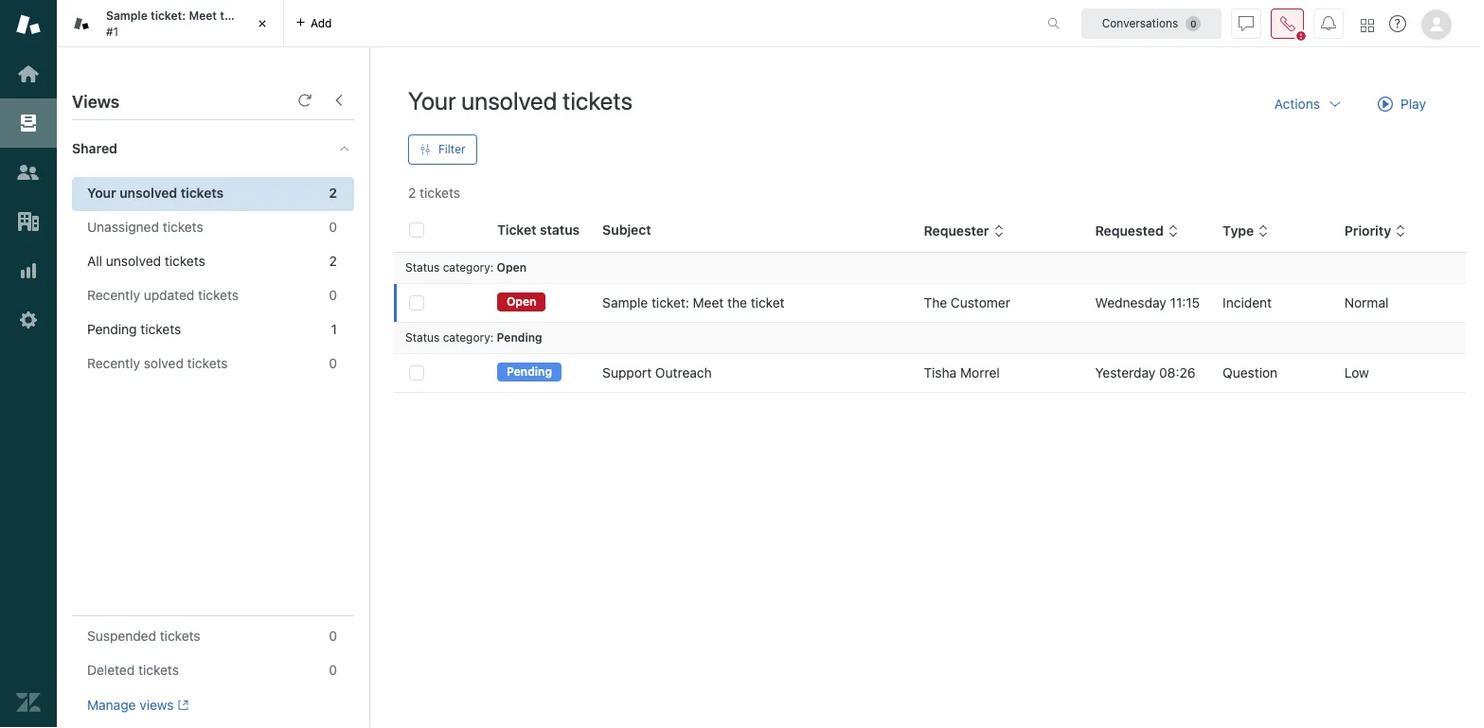 Task type: describe. For each thing, give the bounding box(es) containing it.
pending tickets
[[87, 321, 181, 337]]

support outreach
[[603, 365, 712, 381]]

tickets up deleted tickets
[[160, 628, 200, 644]]

manage views link
[[87, 697, 188, 714]]

0 for recently updated tickets
[[329, 287, 337, 303]]

sample ticket: meet the ticket link
[[603, 294, 785, 313]]

recently for recently updated tickets
[[87, 287, 140, 303]]

tabs tab list
[[57, 0, 1028, 47]]

tisha
[[924, 365, 957, 381]]

suspended tickets
[[87, 628, 200, 644]]

conversations
[[1102, 16, 1179, 30]]

recently for recently solved tickets
[[87, 355, 140, 371]]

updated
[[144, 287, 195, 303]]

pending for pending
[[507, 365, 552, 379]]

recently updated tickets
[[87, 287, 239, 303]]

2 down filter button
[[408, 185, 416, 201]]

main element
[[0, 0, 57, 728]]

tickets up views
[[138, 662, 179, 678]]

ticket for sample ticket: meet the ticket
[[751, 295, 785, 311]]

sample ticket: meet the ticket #1
[[106, 9, 273, 38]]

2 vertical spatial unsolved
[[106, 253, 161, 269]]

status for status category: pending
[[405, 331, 440, 345]]

priority
[[1345, 223, 1392, 239]]

1 vertical spatial open
[[507, 295, 537, 309]]

incident
[[1223, 295, 1272, 311]]

normal
[[1345, 295, 1389, 311]]

tickets right the solved
[[187, 355, 228, 371]]

play button
[[1362, 85, 1443, 123]]

tickets up the updated
[[165, 253, 205, 269]]

subject
[[603, 222, 651, 238]]

filter button
[[408, 135, 477, 165]]

conversations button
[[1082, 8, 1222, 38]]

shared heading
[[57, 120, 369, 177]]

question
[[1223, 365, 1278, 381]]

pending down status category: open
[[497, 331, 542, 345]]

meet for sample ticket: meet the ticket
[[693, 295, 724, 311]]

status category: pending
[[405, 331, 542, 345]]

zendesk products image
[[1361, 18, 1375, 32]]

unassigned
[[87, 219, 159, 235]]

#1
[[106, 24, 119, 38]]

wednesday
[[1096, 295, 1167, 311]]

views image
[[16, 111, 41, 135]]

outreach
[[655, 365, 712, 381]]

requested button
[[1096, 223, 1179, 240]]

(opens in a new tab) image
[[174, 700, 188, 712]]

actions
[[1275, 96, 1321, 112]]

status category: open
[[405, 261, 527, 275]]

manage views
[[87, 697, 174, 713]]

11:15
[[1171, 295, 1200, 311]]

the
[[924, 295, 948, 311]]

2 tickets
[[408, 185, 460, 201]]

type
[[1223, 223, 1255, 239]]

0 vertical spatial unsolved
[[462, 86, 557, 115]]

pending for pending tickets
[[87, 321, 137, 337]]

tickets up all unsolved tickets
[[163, 219, 203, 235]]

tickets down tabs tab list
[[563, 86, 633, 115]]

yesterday
[[1096, 365, 1156, 381]]

ticket for sample ticket: meet the ticket #1
[[241, 9, 273, 23]]

tickets down "recently updated tickets"
[[141, 321, 181, 337]]

low
[[1345, 365, 1370, 381]]

category: for pending
[[443, 331, 494, 345]]

1
[[331, 321, 337, 337]]

tickets down filter button
[[420, 185, 460, 201]]

0 for recently solved tickets
[[329, 355, 337, 371]]

priority button
[[1345, 223, 1407, 240]]

0 for deleted tickets
[[329, 662, 337, 678]]

0 horizontal spatial your
[[87, 185, 116, 201]]

get started image
[[16, 62, 41, 86]]

the customer
[[924, 295, 1011, 311]]

reporting image
[[16, 259, 41, 283]]

unassigned tickets
[[87, 219, 203, 235]]

2 for all unsolved tickets
[[329, 253, 337, 269]]

views
[[72, 92, 119, 112]]

filter
[[439, 142, 466, 156]]

row containing support outreach
[[394, 354, 1467, 393]]



Task type: vqa. For each thing, say whether or not it's contained in the screenshot.


Task type: locate. For each thing, give the bounding box(es) containing it.
status
[[405, 261, 440, 275], [405, 331, 440, 345]]

1 vertical spatial meet
[[693, 295, 724, 311]]

0 vertical spatial meet
[[189, 9, 217, 23]]

unsolved
[[462, 86, 557, 115], [120, 185, 177, 201], [106, 253, 161, 269]]

open down ticket
[[497, 261, 527, 275]]

add button
[[284, 0, 343, 46]]

deleted
[[87, 662, 135, 678]]

row
[[394, 284, 1467, 323], [394, 354, 1467, 393]]

unsolved down the unassigned
[[106, 253, 161, 269]]

recently down pending tickets
[[87, 355, 140, 371]]

sample for sample ticket: meet the ticket #1
[[106, 9, 148, 23]]

solved
[[144, 355, 184, 371]]

0 horizontal spatial meet
[[189, 9, 217, 23]]

status down status category: open
[[405, 331, 440, 345]]

row down the
[[394, 354, 1467, 393]]

0 vertical spatial ticket
[[241, 9, 273, 23]]

ticket
[[497, 222, 537, 238]]

your
[[408, 86, 456, 115], [87, 185, 116, 201]]

sample ticket: meet the ticket
[[603, 295, 785, 311]]

status down '2 tickets' at left
[[405, 261, 440, 275]]

pending up recently solved tickets
[[87, 321, 137, 337]]

1 horizontal spatial the
[[728, 295, 747, 311]]

ticket: for sample ticket: meet the ticket #1
[[151, 9, 186, 23]]

type button
[[1223, 223, 1270, 240]]

1 vertical spatial ticket:
[[652, 295, 689, 311]]

ticket: up the outreach
[[652, 295, 689, 311]]

your unsolved tickets down tabs tab list
[[408, 86, 633, 115]]

close image
[[253, 14, 272, 33]]

0 vertical spatial the
[[220, 9, 238, 23]]

open
[[497, 261, 527, 275], [507, 295, 537, 309]]

meet for sample ticket: meet the ticket #1
[[189, 9, 217, 23]]

your unsolved tickets up unassigned tickets
[[87, 185, 224, 201]]

all
[[87, 253, 102, 269]]

admin image
[[16, 308, 41, 333]]

refresh views pane image
[[297, 93, 313, 108]]

0 horizontal spatial sample
[[106, 9, 148, 23]]

recently down all
[[87, 287, 140, 303]]

pending
[[87, 321, 137, 337], [497, 331, 542, 345], [507, 365, 552, 379]]

tisha morrel
[[924, 365, 1000, 381]]

meet up the outreach
[[693, 295, 724, 311]]

yesterday 08:26
[[1096, 365, 1196, 381]]

0
[[329, 219, 337, 235], [329, 287, 337, 303], [329, 355, 337, 371], [329, 628, 337, 644], [329, 662, 337, 678]]

unsolved up filter
[[462, 86, 557, 115]]

0 for unassigned tickets
[[329, 219, 337, 235]]

the inside sample ticket: meet the ticket #1
[[220, 9, 238, 23]]

1 horizontal spatial ticket:
[[652, 295, 689, 311]]

actions button
[[1260, 85, 1359, 123]]

0 vertical spatial open
[[497, 261, 527, 275]]

2 down collapse views pane icon
[[329, 185, 337, 201]]

2 recently from the top
[[87, 355, 140, 371]]

requester
[[924, 223, 990, 239]]

2 status from the top
[[405, 331, 440, 345]]

0 horizontal spatial ticket
[[241, 9, 273, 23]]

notifications image
[[1322, 16, 1337, 31]]

0 horizontal spatial the
[[220, 9, 238, 23]]

0 vertical spatial category:
[[443, 261, 494, 275]]

recently solved tickets
[[87, 355, 228, 371]]

1 horizontal spatial sample
[[603, 295, 648, 311]]

0 vertical spatial row
[[394, 284, 1467, 323]]

meet inside sample ticket: meet the ticket #1
[[189, 9, 217, 23]]

1 recently from the top
[[87, 287, 140, 303]]

your unsolved tickets
[[408, 86, 633, 115], [87, 185, 224, 201]]

button displays agent's chat status as invisible. image
[[1239, 16, 1254, 31]]

sample for sample ticket: meet the ticket
[[603, 295, 648, 311]]

2
[[329, 185, 337, 201], [408, 185, 416, 201], [329, 253, 337, 269]]

collapse views pane image
[[332, 93, 347, 108]]

08:26
[[1160, 365, 1196, 381]]

category: for open
[[443, 261, 494, 275]]

category: down status category: open
[[443, 331, 494, 345]]

tickets right the updated
[[198, 287, 239, 303]]

all unsolved tickets
[[87, 253, 205, 269]]

ticket:
[[151, 9, 186, 23], [652, 295, 689, 311]]

get help image
[[1390, 15, 1407, 32]]

ticket inside sample ticket: meet the ticket #1
[[241, 9, 273, 23]]

sample inside sample ticket: meet the ticket #1
[[106, 9, 148, 23]]

meet left close icon
[[189, 9, 217, 23]]

customer
[[951, 295, 1011, 311]]

category:
[[443, 261, 494, 275], [443, 331, 494, 345]]

1 horizontal spatial your
[[408, 86, 456, 115]]

sample
[[106, 9, 148, 23], [603, 295, 648, 311]]

the for sample ticket: meet the ticket #1
[[220, 9, 238, 23]]

pending inside row
[[507, 365, 552, 379]]

tab
[[57, 0, 284, 47]]

0 vertical spatial your
[[408, 86, 456, 115]]

1 horizontal spatial ticket
[[751, 295, 785, 311]]

wednesday 11:15
[[1096, 295, 1200, 311]]

1 row from the top
[[394, 284, 1467, 323]]

meet
[[189, 9, 217, 23], [693, 295, 724, 311]]

1 vertical spatial row
[[394, 354, 1467, 393]]

1 vertical spatial unsolved
[[120, 185, 177, 201]]

category: up status category: pending
[[443, 261, 494, 275]]

status
[[540, 222, 580, 238]]

1 vertical spatial your
[[87, 185, 116, 201]]

zendesk image
[[16, 691, 41, 715]]

ticket: left close icon
[[151, 9, 186, 23]]

ticket: inside sample ticket: meet the ticket #1
[[151, 9, 186, 23]]

recently
[[87, 287, 140, 303], [87, 355, 140, 371]]

0 vertical spatial recently
[[87, 287, 140, 303]]

0 vertical spatial status
[[405, 261, 440, 275]]

sample up "#1"
[[106, 9, 148, 23]]

tab containing sample ticket: meet the ticket
[[57, 0, 284, 47]]

1 horizontal spatial your unsolved tickets
[[408, 86, 633, 115]]

4 0 from the top
[[329, 628, 337, 644]]

1 0 from the top
[[329, 219, 337, 235]]

ticket status
[[497, 222, 580, 238]]

2 up 1
[[329, 253, 337, 269]]

0 horizontal spatial your unsolved tickets
[[87, 185, 224, 201]]

add
[[311, 16, 332, 30]]

requester button
[[924, 223, 1005, 240]]

0 vertical spatial sample
[[106, 9, 148, 23]]

1 vertical spatial your unsolved tickets
[[87, 185, 224, 201]]

0 horizontal spatial ticket:
[[151, 9, 186, 23]]

2 row from the top
[[394, 354, 1467, 393]]

requested
[[1096, 223, 1164, 239]]

your up the unassigned
[[87, 185, 116, 201]]

status for status category: open
[[405, 261, 440, 275]]

manage
[[87, 697, 136, 713]]

open up status category: pending
[[507, 295, 537, 309]]

tickets down shared heading
[[181, 185, 224, 201]]

deleted tickets
[[87, 662, 179, 678]]

your up filter button
[[408, 86, 456, 115]]

suspended
[[87, 628, 156, 644]]

1 vertical spatial sample
[[603, 295, 648, 311]]

1 vertical spatial recently
[[87, 355, 140, 371]]

shared
[[72, 140, 117, 156]]

customers image
[[16, 160, 41, 185]]

0 vertical spatial ticket:
[[151, 9, 186, 23]]

shared button
[[57, 120, 319, 177]]

unsolved up unassigned tickets
[[120, 185, 177, 201]]

0 for suspended tickets
[[329, 628, 337, 644]]

row up tisha
[[394, 284, 1467, 323]]

pending down status category: pending
[[507, 365, 552, 379]]

1 category: from the top
[[443, 261, 494, 275]]

zendesk support image
[[16, 12, 41, 37]]

ticket
[[241, 9, 273, 23], [751, 295, 785, 311]]

row containing sample ticket: meet the ticket
[[394, 284, 1467, 323]]

views
[[140, 697, 174, 713]]

organizations image
[[16, 209, 41, 234]]

3 0 from the top
[[329, 355, 337, 371]]

2 for your unsolved tickets
[[329, 185, 337, 201]]

1 status from the top
[[405, 261, 440, 275]]

morrel
[[961, 365, 1000, 381]]

5 0 from the top
[[329, 662, 337, 678]]

the for sample ticket: meet the ticket
[[728, 295, 747, 311]]

1 vertical spatial ticket
[[751, 295, 785, 311]]

1 vertical spatial status
[[405, 331, 440, 345]]

support
[[603, 365, 652, 381]]

1 vertical spatial category:
[[443, 331, 494, 345]]

sample up support
[[603, 295, 648, 311]]

0 vertical spatial your unsolved tickets
[[408, 86, 633, 115]]

1 horizontal spatial meet
[[693, 295, 724, 311]]

2 0 from the top
[[329, 287, 337, 303]]

support outreach link
[[603, 364, 712, 383]]

the
[[220, 9, 238, 23], [728, 295, 747, 311]]

tickets
[[563, 86, 633, 115], [181, 185, 224, 201], [420, 185, 460, 201], [163, 219, 203, 235], [165, 253, 205, 269], [198, 287, 239, 303], [141, 321, 181, 337], [187, 355, 228, 371], [160, 628, 200, 644], [138, 662, 179, 678]]

1 vertical spatial the
[[728, 295, 747, 311]]

2 category: from the top
[[443, 331, 494, 345]]

play
[[1401, 96, 1427, 112]]

ticket: for sample ticket: meet the ticket
[[652, 295, 689, 311]]



